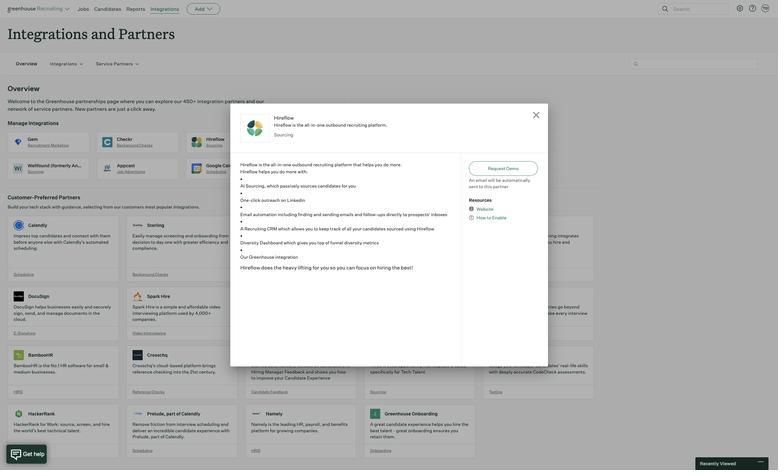 Task type: describe. For each thing, give the bounding box(es) containing it.
1 vertical spatial partners
[[87, 106, 107, 112]]

customer-
[[8, 195, 34, 201]]

hireright background screening integrates with greenhouse - helping you hire and onboard talent more quickly.
[[489, 233, 579, 251]]

0 vertical spatial do
[[384, 162, 389, 168]]

hris for bamboohr is the no.1 hr software for small & medium businesses.
[[14, 390, 23, 395]]

hire for hackerrank for work: source, screen, and hire the world's best technical talent.
[[102, 422, 110, 428]]

platform inside namely is the leading hr, payroll, and benefits platform for growing companies.
[[251, 428, 269, 434]]

configure image
[[737, 4, 744, 12]]

your up what's
[[388, 233, 398, 239]]

you down that
[[349, 183, 356, 189]]

one inside hireflow is the all-in-one outbound recruiting platform that helps you do more. hireflow helps you do more with:
[[284, 162, 291, 168]]

partners for integrations and partners
[[119, 24, 175, 43]]

partner
[[493, 184, 509, 189]]

recruiting
[[245, 226, 266, 232]]

automation
[[253, 212, 277, 217]]

experience inside a great candidate experience helps you hire the best talent - great onboarding ensures you retain them.
[[408, 422, 431, 428]]

1 horizontal spatial partners
[[225, 98, 245, 105]]

beyond
[[564, 305, 580, 310]]

greater
[[183, 240, 199, 245]]

checkr
[[117, 137, 132, 142]]

4,000+
[[195, 311, 211, 316]]

hackerrank for hackerrank for work: source, screen, and hire the world's best technical talent.
[[14, 422, 39, 428]]

job
[[391, 363, 397, 369]]

1 vertical spatial crosschq
[[147, 353, 168, 358]]

talent)
[[94, 163, 109, 168]]

platform.
[[368, 122, 388, 128]]

screen, inside hackerrank for work: source, screen, and hire the world's best technical talent.
[[77, 422, 92, 428]]

feedback inside starred automatically collects all candidate and hiring manager feedback and shows you how to improve your candidate experience
[[285, 370, 305, 375]]

text
[[370, 305, 380, 310]]

0 vertical spatial candidate
[[320, 363, 342, 369]]

helps inside goodtime hire helps companies go beyond candidate experience and make every interview count.
[[522, 305, 533, 310]]

integrates
[[558, 233, 579, 239]]

e-
[[14, 331, 18, 336]]

platform inside crosschq's cloud-based platform brings reference checking into the 21st century.
[[184, 363, 202, 369]]

your up management
[[438, 240, 447, 245]]

0 horizontal spatial our
[[114, 204, 121, 210]]

and inside hireright background screening integrates with greenhouse - helping you hire and onboard talent more quickly.
[[562, 240, 570, 245]]

advertising
[[125, 170, 145, 174]]

from inside remove friction from interview scheduling and deliver an incredible candidate experience with prelude, part of calendly.
[[166, 422, 176, 428]]

management
[[425, 246, 452, 251]]

namely for namely
[[266, 412, 283, 417]]

best inside a great candidate experience helps you hire the best talent - great onboarding ensures you retain them.
[[370, 428, 380, 434]]

the inside welcome to the greenhouse partnerships page where you can explore our 450+ integration partners and our network of service partners. new partners are just a click away.
[[37, 98, 44, 105]]

greenhouse up them. on the bottom of the page
[[385, 412, 411, 417]]

in inside the text candidates and automate a white glove candidate experience in greenhouse.
[[416, 311, 420, 316]]

0 vertical spatial part
[[166, 412, 175, 417]]

payroll,
[[306, 422, 321, 428]]

you left more.
[[375, 162, 383, 168]]

1 vertical spatial background
[[133, 272, 154, 277]]

benefits
[[331, 422, 348, 428]]

greenhouse inside unleash your greenhouse data with talentwall and see what's really going on in your pipeline. combine visual candidate management with beautiful, automated analytics dashboards. think kanban for recruiting!
[[399, 233, 424, 239]]

click inside welcome to the greenhouse partnerships page where you can explore our 450+ integration partners and our network of service partners. new partners are just a click away.
[[131, 106, 142, 112]]

demo
[[507, 166, 519, 171]]

you right allows
[[306, 226, 313, 232]]

1 vertical spatial feedback
[[271, 390, 288, 395]]

background inside checkr background checks
[[117, 143, 139, 148]]

service
[[34, 106, 51, 112]]

request
[[488, 166, 506, 171]]

helps right that
[[363, 162, 374, 168]]

the inside bamboohr is the no.1 hr software for small & medium businesses.
[[43, 363, 50, 369]]

td button
[[762, 4, 770, 12]]

sending
[[323, 212, 339, 217]]

directly
[[387, 212, 402, 217]]

talent inside a great candidate experience helps you hire the best talent - great onboarding ensures you retain them.
[[380, 428, 393, 434]]

e-signature
[[14, 331, 35, 336]]

0 vertical spatial great
[[374, 422, 386, 428]]

signature
[[18, 331, 35, 336]]

an
[[148, 428, 153, 434]]

hackerrank for hackerrank
[[28, 412, 55, 417]]

sourcing inside the hireflow sourcing
[[206, 143, 222, 148]]

of left funnel
[[326, 240, 330, 246]]

2 horizontal spatial our
[[256, 98, 264, 105]]

0 vertical spatial onboarding
[[412, 412, 438, 417]]

0 vertical spatial overview
[[16, 61, 37, 67]]

a for a recruiting crm which allows you to keep track of all your candidates sourced using hireflow
[[241, 226, 244, 232]]

linkedin
[[287, 198, 305, 203]]

selecting
[[83, 204, 102, 210]]

for inside bamboohr is the no.1 hr software for small & medium businesses.
[[87, 363, 92, 369]]

which for sourcing,
[[267, 183, 279, 189]]

improve
[[257, 376, 274, 381]]

in- inside hireflow hireflow is the all-in-one outbound recruiting platform.
[[311, 122, 317, 128]]

that
[[353, 162, 362, 168]]

tech
[[401, 370, 411, 375]]

remove friction from interview scheduling and deliver an incredible candidate experience with prelude, part of calendly.
[[133, 422, 230, 440]]

checks for sterling
[[155, 272, 168, 277]]

hireright
[[489, 233, 509, 239]]

you left so
[[320, 265, 329, 271]]

0 horizontal spatial from
[[103, 204, 113, 210]]

more inside hireflow is the all-in-one outbound recruiting platform that helps you do more. hireflow helps you do more with:
[[286, 169, 297, 175]]

the inside namely is the leading hr, payroll, and benefits platform for growing companies.
[[273, 422, 280, 428]]

automated inside "impress top candidates and connect with them before anyone else with calendly's automated scheduling."
[[86, 240, 109, 245]]

Search text field
[[672, 4, 724, 14]]

quickly.
[[533, 246, 549, 251]]

- inside hireright background screening integrates with greenhouse - helping you hire and onboard talent more quickly.
[[525, 240, 527, 245]]

greenhouse recruiting image
[[8, 5, 65, 13]]

candidate inside unleash your greenhouse data with talentwall and see what's really going on in your pipeline. combine visual candidate management with beautiful, automated analytics dashboards. think kanban for recruiting!
[[403, 246, 424, 251]]

is inside hireflow hireflow is the all-in-one outbound recruiting platform.
[[293, 122, 296, 128]]

manage inside easily manage screening and onboarding from decision to day one with greater efficiency and compliance.
[[146, 233, 163, 239]]

for right lifting
[[313, 265, 319, 271]]

of inside remove friction from interview scheduling and deliver an incredible candidate experience with prelude, part of calendly.
[[161, 435, 165, 440]]

sources
[[301, 183, 317, 189]]

you up the ai sourcing, which passively sources candidates for you on the left of the page
[[271, 169, 279, 175]]

screening for hire
[[536, 233, 557, 239]]

you inside hireright background screening integrates with greenhouse - helping you hire and onboard talent more quickly.
[[545, 240, 552, 245]]

helping
[[528, 240, 544, 245]]

source,
[[60, 422, 76, 428]]

screening for one
[[164, 233, 184, 239]]

more inside hireright background screening integrates with greenhouse - helping you hire and onboard talent more quickly.
[[521, 246, 532, 251]]

all inside starred automatically collects all candidate and hiring manager feedback and shows you how to improve your candidate experience
[[314, 363, 319, 369]]

recruitment
[[28, 143, 50, 148]]

unleash
[[370, 233, 387, 239]]

request demo button
[[469, 162, 538, 176]]

and inside spark hire is a simple and affordable video interviewing platform used by 4,000+ companies.
[[178, 305, 186, 310]]

experience inside remove friction from interview scheduling and deliver an incredible candidate experience with prelude, part of calendly.
[[197, 428, 220, 434]]

your down customer-
[[19, 204, 29, 210]]

hired is a job opportunity marketplace created specifically for tech talent.
[[370, 363, 467, 375]]

page
[[107, 98, 119, 105]]

skills
[[578, 363, 588, 369]]

0 horizontal spatial on
[[281, 198, 286, 203]]

to inside easily manage screening and onboarding from decision to day one with greater efficiency and compliance.
[[151, 240, 155, 245]]

talentwall inside unleash your greenhouse data with talentwall and see what's really going on in your pipeline. combine visual candidate management with beautiful, automated analytics dashboards. think kanban for recruiting!
[[446, 233, 468, 239]]

ai sourcing, which passively sources candidates for you
[[241, 183, 356, 189]]

assessments.
[[558, 370, 587, 375]]

1 horizontal spatial integrations link
[[150, 6, 179, 12]]

0 vertical spatial ai
[[241, 183, 245, 189]]

network
[[8, 106, 27, 112]]

to left keep
[[314, 226, 318, 232]]

partners.
[[52, 106, 74, 112]]

1 vertical spatial which
[[278, 226, 291, 232]]

testing for with
[[489, 390, 503, 395]]

you inside starred automatically collects all candidate and hiring manager feedback and shows you how to improve your candidate experience
[[329, 370, 337, 375]]

1 vertical spatial click
[[251, 198, 261, 203]]

td
[[763, 6, 768, 10]]

candidates'
[[536, 363, 560, 369]]

1 horizontal spatial top
[[318, 240, 325, 246]]

with inside 'gauge your developer candidates' real-life skills with deeply accurate codecheck assessments.'
[[489, 370, 498, 375]]

interview inside goodtime hire helps companies go beyond candidate experience and make every interview count.
[[569, 311, 588, 316]]

experience inside the text candidates and automate a white glove candidate experience in greenhouse.
[[392, 311, 415, 316]]

platform inside spark hire is a simple and affordable video interviewing platform used by 4,000+ companies.
[[159, 311, 177, 316]]

beautiful,
[[370, 252, 390, 257]]

and inside remove friction from interview scheduling and deliver an incredible candidate experience with prelude, part of calendly.
[[221, 422, 229, 428]]

friction
[[150, 422, 165, 428]]

greenhouse up does
[[249, 255, 274, 260]]

impress
[[14, 233, 30, 239]]

1 horizontal spatial can
[[347, 265, 355, 271]]

real-
[[561, 363, 571, 369]]

which for dashboard
[[284, 240, 296, 246]]

candidates down hireflow is the all-in-one outbound recruiting platform that helps you do more. hireflow helps you do more with:
[[318, 183, 341, 189]]

service
[[96, 61, 113, 67]]

be
[[496, 178, 501, 183]]

you inside welcome to the greenhouse partnerships page where you can explore our 450+ integration partners and our network of service partners. new partners are just a click away.
[[136, 98, 144, 105]]

on for hireflow does the heavy lifting for you so you can focus on hiring the best!
[[370, 265, 376, 271]]

the inside hackerrank for work: source, screen, and hire the world's best technical talent.
[[14, 428, 20, 434]]

checks for crosschq
[[152, 390, 165, 395]]

1 horizontal spatial our
[[174, 98, 182, 105]]

helps inside a great candidate experience helps you hire the best talent - great onboarding ensures you retain them.
[[432, 422, 443, 428]]

follow-
[[364, 212, 378, 217]]

calendly's
[[63, 240, 85, 245]]

greenhouse inside hireright background screening integrates with greenhouse - helping you hire and onboard talent more quickly.
[[499, 240, 524, 245]]

in inside 'docusign helps businesses easily and securely sign, send, and manage documents in the cloud.'
[[88, 311, 92, 316]]

candidates
[[94, 6, 121, 12]]

companies. inside namely is the leading hr, payroll, and benefits platform for growing companies.
[[295, 428, 319, 434]]

one inside hireflow hireflow is the all-in-one outbound recruiting platform.
[[317, 122, 325, 128]]

interview inside remove friction from interview scheduling and deliver an incredible candidate experience with prelude, part of calendly.
[[177, 422, 196, 428]]

to inside welcome to the greenhouse partnerships page where you can explore our 450+ integration partners and our network of service partners. new partners are just a click away.
[[31, 98, 36, 105]]

is for namely is the leading hr, payroll, and benefits platform for growing companies.
[[268, 422, 272, 428]]

candidate feedback
[[251, 390, 288, 395]]

greenhouse.
[[421, 311, 447, 316]]

where
[[120, 98, 135, 105]]

1 vertical spatial integration
[[275, 255, 298, 260]]

jobs
[[78, 6, 89, 12]]

go
[[558, 305, 563, 310]]

on for unleash your greenhouse data with talentwall and see what's really going on in your pipeline. combine visual candidate management with beautiful, automated analytics dashboards. think kanban for recruiting!
[[427, 240, 432, 245]]

dashboards.
[[434, 252, 460, 257]]

sourced
[[387, 226, 404, 232]]

docusign for docusign helps businesses easily and securely sign, send, and manage documents in the cloud.
[[14, 305, 34, 310]]

compliance.
[[133, 246, 158, 251]]

hire for interviewing
[[146, 305, 155, 310]]

2 vertical spatial candidate
[[251, 390, 270, 395]]

email
[[241, 212, 252, 217]]

screen, inside source, screen, and rank candidates automatically with power of deep learning ai
[[269, 233, 284, 239]]

helps inside 'docusign helps businesses easily and securely sign, send, and manage documents in the cloud.'
[[35, 305, 46, 310]]

you up ensures
[[444, 422, 452, 428]]

1 vertical spatial candidate
[[285, 376, 306, 381]]

spark for spark hire
[[147, 294, 160, 300]]

sourcing inside wellfound (formerly angellist talent) sourcing
[[28, 170, 44, 174]]

the inside a great candidate experience helps you hire the best talent - great onboarding ensures you retain them.
[[462, 422, 469, 428]]

helps up sourcing,
[[259, 169, 270, 175]]

1 vertical spatial partners
[[114, 61, 133, 67]]

hireflow is the all-in-one outbound recruiting platform that helps you do more. hireflow helps you do more with:
[[241, 162, 402, 175]]

0 horizontal spatial onboarding
[[370, 449, 392, 454]]

0 horizontal spatial integrations link
[[50, 61, 77, 67]]

how to enable link
[[474, 215, 507, 221]]

software
[[68, 363, 86, 369]]

website
[[477, 206, 494, 212]]

1 vertical spatial do
[[280, 169, 285, 175]]

your up diversity
[[353, 226, 362, 232]]

source,
[[251, 233, 268, 239]]

does
[[261, 265, 273, 271]]

scheduling for impress top candidates and connect with them before anyone else with calendly's automated scheduling.
[[14, 272, 34, 277]]

hireflow hireflow is the all-in-one outbound recruiting platform.
[[274, 115, 388, 128]]

with:
[[298, 169, 308, 175]]

docusign for docusign
[[28, 294, 49, 300]]

and inside welcome to the greenhouse partnerships page where you can explore our 450+ integration partners and our network of service partners. new partners are just a click away.
[[246, 98, 255, 105]]

and inside unleash your greenhouse data with talentwall and see what's really going on in your pipeline. combine visual candidate management with beautiful, automated analytics dashboards. think kanban for recruiting!
[[370, 240, 378, 245]]

connect
[[72, 233, 89, 239]]

manage inside 'docusign helps businesses easily and securely sign, send, and manage documents in the cloud.'
[[46, 311, 63, 316]]

best inside hackerrank for work: source, screen, and hire the world's best technical talent.
[[37, 428, 47, 434]]

1 horizontal spatial all
[[347, 226, 352, 232]]

of right track
[[342, 226, 346, 232]]

a great candidate experience helps you hire the best talent - great onboarding ensures you retain them.
[[370, 422, 469, 440]]

really
[[402, 240, 413, 245]]

leading
[[281, 422, 296, 428]]

securely
[[93, 305, 111, 310]]

for inside hired is a job opportunity marketplace created specifically for tech talent.
[[395, 370, 400, 375]]

visual
[[390, 246, 402, 251]]

onboard
[[489, 246, 507, 251]]

1 vertical spatial overview
[[8, 84, 40, 93]]

ups
[[378, 212, 386, 217]]



Task type: locate. For each thing, give the bounding box(es) containing it.
you up the away.
[[136, 98, 144, 105]]

- down the background at right
[[525, 240, 527, 245]]

of left service
[[28, 106, 33, 112]]

inboxes
[[431, 212, 448, 217]]

is for bamboohr is the no.1 hr software for small & medium businesses.
[[39, 363, 42, 369]]

0 vertical spatial hris
[[14, 390, 23, 395]]

hire inside spark hire is a simple and affordable video interviewing platform used by 4,000+ companies.
[[146, 305, 155, 310]]

0 horizontal spatial top
[[31, 233, 38, 239]]

from right selecting
[[103, 204, 113, 210]]

0 vertical spatial screen,
[[269, 233, 284, 239]]

recently
[[700, 462, 719, 467]]

to inside starred automatically collects all candidate and hiring manager feedback and shows you how to improve your candidate experience
[[251, 376, 256, 381]]

recruiting left the platform.
[[347, 122, 367, 128]]

build
[[8, 204, 18, 210]]

pipeline.
[[448, 240, 466, 245]]

0 horizontal spatial best
[[37, 428, 47, 434]]

hireflow does the heavy lifting for you so you can focus on hiring the best!
[[241, 265, 413, 271]]

the inside 'docusign helps businesses easily and securely sign, send, and manage documents in the cloud.'
[[93, 311, 100, 316]]

0 vertical spatial prelude,
[[147, 412, 165, 417]]

unleash your greenhouse data with talentwall and see what's really going on in your pipeline. combine visual candidate management with beautiful, automated analytics dashboards. think kanban for recruiting!
[[370, 233, 468, 264]]

wellfound (formerly angellist talent) sourcing
[[28, 163, 109, 174]]

you right ensures
[[451, 428, 459, 434]]

with inside source, screen, and rank candidates automatically with power of deep learning ai
[[281, 240, 290, 245]]

0 vertical spatial partners
[[119, 24, 175, 43]]

with inside hireright background screening integrates with greenhouse - helping you hire and onboard talent more quickly.
[[489, 240, 498, 245]]

1 vertical spatial all-
[[271, 162, 278, 168]]

best!
[[401, 265, 413, 271]]

text candidates and automate a white glove candidate experience in greenhouse. link
[[364, 287, 483, 346]]

0 vertical spatial hackerrank
[[28, 412, 55, 417]]

0 horizontal spatial talentwall
[[385, 223, 408, 228]]

2 horizontal spatial on
[[427, 240, 432, 245]]

0 horizontal spatial talent
[[380, 428, 393, 434]]

to down email
[[479, 184, 484, 189]]

in inside unleash your greenhouse data with talentwall and see what's really going on in your pipeline. combine visual candidate management with beautiful, automated analytics dashboards. think kanban for recruiting!
[[433, 240, 437, 245]]

is up businesses.
[[39, 363, 42, 369]]

1 horizontal spatial talentwall
[[446, 233, 468, 239]]

glove
[[450, 305, 461, 310]]

an
[[469, 178, 475, 183]]

0 horizontal spatial in-
[[278, 162, 284, 168]]

and inside the text candidates and automate a white glove candidate experience in greenhouse.
[[404, 305, 412, 310]]

welcome
[[8, 98, 30, 105]]

1 vertical spatial spark
[[133, 305, 145, 310]]

0 horizontal spatial in
[[88, 311, 92, 316]]

a right just
[[127, 106, 130, 112]]

candidate inside remove friction from interview scheduling and deliver an incredible candidate experience with prelude, part of calendly.
[[175, 428, 196, 434]]

1 horizontal spatial calendly
[[181, 412, 200, 417]]

onboarding up a great candidate experience helps you hire the best talent - great onboarding ensures you retain them.
[[412, 412, 438, 417]]

1 vertical spatial part
[[151, 435, 160, 440]]

helps up ensures
[[432, 422, 443, 428]]

great up retain
[[374, 422, 386, 428]]

companies. down interviewing
[[133, 317, 157, 322]]

do left more.
[[384, 162, 389, 168]]

to down hiring
[[251, 376, 256, 381]]

to right directly
[[403, 212, 407, 217]]

1 horizontal spatial ai
[[339, 240, 343, 245]]

going
[[414, 240, 426, 245]]

1 horizontal spatial one
[[284, 162, 291, 168]]

0 vertical spatial top
[[31, 233, 38, 239]]

cloud.
[[14, 317, 27, 322]]

prelude, down deliver
[[133, 435, 150, 440]]

1 horizontal spatial best
[[370, 428, 380, 434]]

1 horizontal spatial onboarding
[[412, 412, 438, 417]]

on inside unleash your greenhouse data with talentwall and see what's really going on in your pipeline. combine visual candidate management with beautiful, automated analytics dashboards. think kanban for recruiting!
[[427, 240, 432, 245]]

preferred
[[34, 195, 58, 201]]

0 vertical spatial talentwall
[[385, 223, 408, 228]]

None text field
[[631, 59, 758, 69]]

to up service
[[31, 98, 36, 105]]

and inside "impress top candidates and connect with them before anyone else with calendly's automated scheduling."
[[63, 233, 71, 239]]

1 vertical spatial talentwall
[[446, 233, 468, 239]]

0 vertical spatial background
[[117, 143, 139, 148]]

and inside goodtime hire helps companies go beyond candidate experience and make every interview count.
[[535, 311, 543, 316]]

hire inside goodtime hire helps companies go beyond candidate experience and make every interview count.
[[512, 305, 521, 310]]

prelude, up friction
[[147, 412, 165, 417]]

integration inside welcome to the greenhouse partnerships page where you can explore our 450+ integration partners and our network of service partners. new partners are just a click away.
[[197, 98, 224, 105]]

integration right "450+"
[[197, 98, 224, 105]]

jobs link
[[78, 6, 89, 12]]

part inside remove friction from interview scheduling and deliver an incredible candidate experience with prelude, part of calendly.
[[151, 435, 160, 440]]

1 horizontal spatial great
[[396, 428, 407, 434]]

for left 'growing'
[[270, 428, 276, 434]]

0 horizontal spatial by
[[189, 311, 194, 316]]

0 vertical spatial feedback
[[285, 370, 305, 375]]

top down keep
[[318, 240, 325, 246]]

integration
[[197, 98, 224, 105], [275, 255, 298, 260]]

hire inside hireright background screening integrates with greenhouse - helping you hire and onboard talent more quickly.
[[553, 240, 561, 245]]

experience
[[307, 376, 331, 381]]

0 horizontal spatial one
[[165, 240, 173, 245]]

0 vertical spatial docusign
[[28, 294, 49, 300]]

send,
[[25, 311, 36, 316]]

1 horizontal spatial testing
[[489, 390, 503, 395]]

1 horizontal spatial manage
[[146, 233, 163, 239]]

1 vertical spatial top
[[318, 240, 325, 246]]

with inside easily manage screening and onboarding from decision to day one with greater efficiency and compliance.
[[173, 240, 182, 245]]

hire up interviewing
[[146, 305, 155, 310]]

your inside 'gauge your developer candidates' real-life skills with deeply accurate codecheck assessments.'
[[504, 363, 513, 369]]

platform up 21st
[[184, 363, 202, 369]]

outbound inside hireflow hireflow is the all-in-one outbound recruiting platform.
[[326, 122, 346, 128]]

for left small
[[87, 363, 92, 369]]

0 vertical spatial scheduling
[[206, 170, 227, 174]]

of down incredible
[[161, 435, 165, 440]]

crosschq's
[[133, 363, 156, 369]]

click down where
[[131, 106, 142, 112]]

scheduling for remove friction from interview scheduling and deliver an incredible candidate experience with prelude, part of calendly.
[[133, 449, 153, 454]]

(formerly
[[50, 163, 71, 168]]

experience inside goodtime hire helps companies go beyond candidate experience and make every interview count.
[[511, 311, 534, 316]]

sourcing,
[[246, 183, 266, 189]]

greenhouse inside welcome to the greenhouse partnerships page where you can explore our 450+ integration partners and our network of service partners. new partners are just a click away.
[[46, 98, 74, 105]]

calendly.
[[166, 435, 185, 440]]

0 horizontal spatial -
[[393, 428, 396, 434]]

and inside hackerrank for work: source, screen, and hire the world's best technical talent.
[[93, 422, 101, 428]]

2 best from the left
[[370, 428, 380, 434]]

hireright background screening integrates with greenhouse - helping you hire and onboard talent more quickly. link
[[483, 216, 602, 287]]

helps left companies
[[522, 305, 533, 310]]

hackerrank up work: at the left bottom of page
[[28, 412, 55, 417]]

namely
[[266, 412, 283, 417], [251, 422, 267, 428]]

you right gives
[[309, 240, 317, 246]]

you up quickly.
[[545, 240, 552, 245]]

work:
[[47, 422, 59, 428]]

in- inside hireflow is the all-in-one outbound recruiting platform that helps you do more. hireflow helps you do more with:
[[278, 162, 284, 168]]

on down data on the right
[[427, 240, 432, 245]]

partners down reports link at the left top of page
[[119, 24, 175, 43]]

by right the used
[[189, 311, 194, 316]]

&
[[105, 363, 109, 369]]

0 horizontal spatial a
[[241, 226, 244, 232]]

namely inside namely is the leading hr, payroll, and benefits platform for growing companies.
[[251, 422, 267, 428]]

talent inside hireright background screening integrates with greenhouse - helping you hire and onboard talent more quickly.
[[508, 246, 520, 251]]

1 vertical spatial all
[[314, 363, 319, 369]]

more left with:
[[286, 169, 297, 175]]

candidate down text
[[370, 311, 391, 316]]

2 horizontal spatial hire
[[512, 305, 521, 310]]

0 vertical spatial outbound
[[326, 122, 346, 128]]

1 screening from the left
[[164, 233, 184, 239]]

automatically inside source, screen, and rank candidates automatically with power of deep learning ai
[[251, 240, 280, 245]]

overview link
[[16, 61, 37, 67]]

1 vertical spatial manage
[[46, 311, 63, 316]]

into
[[173, 370, 181, 375]]

explore
[[155, 98, 173, 105]]

of inside source, screen, and rank candidates automatically with power of deep learning ai
[[304, 240, 308, 245]]

1 vertical spatial integrations link
[[50, 61, 77, 67]]

2 horizontal spatial candidate
[[320, 363, 342, 369]]

2 vertical spatial one
[[165, 240, 173, 245]]

diversity
[[241, 240, 259, 246]]

2 vertical spatial partners
[[59, 195, 80, 201]]

hris for namely is the leading hr, payroll, and benefits platform for growing companies.
[[251, 449, 261, 454]]

and inside namely is the leading hr, payroll, and benefits platform for growing companies.
[[322, 422, 330, 428]]

1 horizontal spatial hris
[[251, 449, 261, 454]]

easily
[[133, 233, 145, 239]]

overview
[[16, 61, 37, 67], [8, 84, 40, 93]]

is for hireflow is the all-in-one outbound recruiting platform that helps you do more. hireflow helps you do more with:
[[259, 162, 262, 168]]

candidate down collects
[[285, 376, 306, 381]]

the inside hireflow hireflow is the all-in-one outbound recruiting platform.
[[297, 122, 304, 128]]

bamboohr for bamboohr is the no.1 hr software for small & medium businesses.
[[14, 363, 38, 369]]

feedback down improve
[[271, 390, 288, 395]]

google calendar scheduling
[[206, 163, 242, 174]]

including
[[278, 212, 297, 217]]

-
[[525, 240, 527, 245], [393, 428, 396, 434]]

1 horizontal spatial all-
[[305, 122, 311, 128]]

best up retain
[[370, 428, 380, 434]]

candidates up the unleash
[[363, 226, 386, 232]]

for inside namely is the leading hr, payroll, and benefits platform for growing companies.
[[270, 428, 276, 434]]

one inside easily manage screening and onboarding from decision to day one with greater efficiency and compliance.
[[165, 240, 173, 245]]

0 horizontal spatial companies.
[[133, 317, 157, 322]]

namely for namely is the leading hr, payroll, and benefits platform for growing companies.
[[251, 422, 267, 428]]

1 vertical spatial great
[[396, 428, 407, 434]]

experience down 'goodtime'
[[511, 311, 534, 316]]

2 screening from the left
[[536, 233, 557, 239]]

candidate up them. on the bottom of the page
[[386, 422, 407, 428]]

funnel
[[331, 240, 343, 246]]

a left simple
[[160, 305, 163, 310]]

1 best from the left
[[37, 428, 47, 434]]

talent.
[[67, 428, 81, 434]]

automated inside unleash your greenhouse data with talentwall and see what's really going on in your pipeline. combine visual candidate management with beautiful, automated analytics dashboards. think kanban for recruiting!
[[391, 252, 414, 257]]

partners right service
[[114, 61, 133, 67]]

candidate down improve
[[251, 390, 270, 395]]

talent
[[508, 246, 520, 251], [380, 428, 393, 434]]

outbound inside hireflow is the all-in-one outbound recruiting platform that helps you do more. hireflow helps you do more with:
[[292, 162, 313, 168]]

can up the away.
[[146, 98, 154, 105]]

of up remove friction from interview scheduling and deliver an incredible candidate experience with prelude, part of calendly.
[[176, 412, 181, 417]]

greenhouse down the background at right
[[499, 240, 524, 245]]

add
[[195, 6, 205, 12]]

0 horizontal spatial part
[[151, 435, 160, 440]]

reference
[[133, 390, 151, 395]]

partners for customer-preferred partners
[[59, 195, 80, 201]]

with inside remove friction from interview scheduling and deliver an incredible candidate experience with prelude, part of calendly.
[[221, 428, 230, 434]]

before
[[14, 240, 27, 245]]

screening up helping
[[536, 233, 557, 239]]

day
[[156, 240, 164, 245]]

part down an
[[151, 435, 160, 440]]

you
[[136, 98, 144, 105], [375, 162, 383, 168], [271, 169, 279, 175], [349, 183, 356, 189], [306, 226, 313, 232], [545, 240, 552, 245], [309, 240, 317, 246], [320, 265, 329, 271], [337, 265, 346, 271], [329, 370, 337, 375], [444, 422, 452, 428], [451, 428, 459, 434]]

candidate inside goodtime hire helps companies go beyond candidate experience and make every interview count.
[[489, 311, 510, 316]]

recruiting inside hireflow hireflow is the all-in-one outbound recruiting platform.
[[347, 122, 367, 128]]

new
[[75, 106, 86, 112]]

experience down automate
[[392, 311, 415, 316]]

0 horizontal spatial all-
[[271, 162, 278, 168]]

onboarding up efficiency
[[194, 233, 218, 239]]

1 horizontal spatial a
[[370, 422, 374, 428]]

crosschq up cloud-
[[147, 353, 168, 358]]

platform down simple
[[159, 311, 177, 316]]

experience down greenhouse onboarding
[[408, 422, 431, 428]]

for up the email automation including finding and sending emails and follow-ups directly to prospects' inboxes
[[342, 183, 348, 189]]

decision
[[133, 240, 150, 245]]

ai inside source, screen, and rank candidates automatically with power of deep learning ai
[[339, 240, 343, 245]]

candidates up deep
[[304, 233, 327, 239]]

manage
[[146, 233, 163, 239], [46, 311, 63, 316]]

experience down scheduling
[[197, 428, 220, 434]]

candidates inside the text candidates and automate a white glove candidate experience in greenhouse.
[[381, 305, 404, 310]]

talentwall up pipeline.
[[446, 233, 468, 239]]

deliver
[[133, 428, 147, 434]]

0 vertical spatial by
[[409, 223, 414, 228]]

top inside "impress top candidates and connect with them before anyone else with calendly's automated scheduling."
[[31, 233, 38, 239]]

is for hired is a job opportunity marketplace created specifically for tech talent.
[[383, 363, 386, 369]]

candidate up calendly.
[[175, 428, 196, 434]]

1 vertical spatial docusign
[[14, 305, 34, 310]]

one-click outreach on linkedin
[[241, 198, 305, 203]]

automatically inside an email will be automatically sent to this partner
[[502, 178, 531, 183]]

prelude, inside remove friction from interview scheduling and deliver an incredible candidate experience with prelude, part of calendly.
[[133, 435, 150, 440]]

candidates up else
[[39, 233, 62, 239]]

hr,
[[297, 422, 305, 428]]

0 horizontal spatial screening
[[164, 233, 184, 239]]

of inside welcome to the greenhouse partnerships page where you can explore our 450+ integration partners and our network of service partners. new partners are just a click away.
[[28, 106, 33, 112]]

you right so
[[337, 265, 346, 271]]

450+
[[183, 98, 196, 105]]

them.
[[383, 435, 396, 440]]

0 vertical spatial recruiting
[[347, 122, 367, 128]]

is inside bamboohr is the no.1 hr software for small & medium businesses.
[[39, 363, 42, 369]]

a inside welcome to the greenhouse partnerships page where you can explore our 450+ integration partners and our network of service partners. new partners are just a click away.
[[127, 106, 130, 112]]

one
[[317, 122, 325, 128], [284, 162, 291, 168], [165, 240, 173, 245]]

0 horizontal spatial scheduling
[[14, 272, 34, 277]]

is inside hireflow is the all-in-one outbound recruiting platform that helps you do more. hireflow helps you do more with:
[[259, 162, 262, 168]]

to inside an email will be automatically sent to this partner
[[479, 184, 484, 189]]

feedback down collects
[[285, 370, 305, 375]]

in up management
[[433, 240, 437, 245]]

for inside hackerrank for work: source, screen, and hire the world's best technical talent.
[[40, 422, 46, 428]]

are
[[108, 106, 116, 112]]

eightfold
[[266, 223, 286, 228]]

1 horizontal spatial -
[[525, 240, 527, 245]]

bamboohr up businesses.
[[28, 353, 53, 358]]

1 horizontal spatial in
[[416, 311, 420, 316]]

onboarding
[[194, 233, 218, 239], [408, 428, 432, 434]]

0 vertical spatial testing
[[489, 390, 503, 395]]

automated down visual
[[391, 252, 414, 257]]

incredible
[[154, 428, 174, 434]]

background down "compliance."
[[133, 272, 154, 277]]

specifically
[[370, 370, 394, 375]]

bamboohr for bamboohr
[[28, 353, 53, 358]]

0 vertical spatial checks
[[140, 143, 153, 148]]

candidate
[[320, 363, 342, 369], [285, 376, 306, 381], [251, 390, 270, 395]]

on left linkedin
[[281, 198, 286, 203]]

candidates inside "impress top candidates and connect with them before anyone else with calendly's automated scheduling."
[[39, 233, 62, 239]]

1 horizontal spatial crosschq
[[415, 223, 436, 228]]

recruiting up sources
[[313, 162, 334, 168]]

1 horizontal spatial part
[[166, 412, 175, 417]]

0 vertical spatial more
[[286, 169, 297, 175]]

kanban
[[383, 258, 400, 264]]

candidate inside the text candidates and automate a white glove candidate experience in greenhouse.
[[370, 311, 391, 316]]

hackerrank up world's
[[14, 422, 39, 428]]

scheduling.
[[14, 246, 38, 251]]

a inside a great candidate experience helps you hire the best talent - great onboarding ensures you retain them.
[[370, 422, 374, 428]]

stack
[[40, 204, 51, 210]]

scheduling inside google calendar scheduling
[[206, 170, 227, 174]]

in down automate
[[416, 311, 420, 316]]

onboarding inside easily manage screening and onboarding from decision to day one with greater efficiency and compliance.
[[194, 233, 218, 239]]

top up anyone at left
[[31, 233, 38, 239]]

starred automatically collects all candidate and hiring manager feedback and shows you how to improve your candidate experience
[[251, 363, 350, 381]]

part up incredible
[[166, 412, 175, 417]]

from up incredible
[[166, 422, 176, 428]]

1 vertical spatial a
[[370, 422, 374, 428]]

passively
[[280, 183, 300, 189]]

a inside the text candidates and automate a white glove candidate experience in greenhouse.
[[434, 305, 437, 310]]

a inside hired is a job opportunity marketplace created specifically for tech talent.
[[387, 363, 390, 369]]

1 vertical spatial screen,
[[77, 422, 92, 428]]

scheduling down deliver
[[133, 449, 153, 454]]

companies
[[534, 305, 557, 310]]

dashboard
[[260, 240, 283, 246]]

make
[[544, 311, 555, 316]]

you left the how
[[329, 370, 337, 375]]

0 horizontal spatial hris
[[14, 390, 23, 395]]

scheduling down 'scheduling.'
[[14, 272, 34, 277]]

1 horizontal spatial talent
[[508, 246, 520, 251]]

is left leading
[[268, 422, 272, 428]]

automatically inside starred automatically collects all candidate and hiring manager feedback and shows you how to improve your candidate experience
[[268, 363, 296, 369]]

your inside starred automatically collects all candidate and hiring manager feedback and shows you how to improve your candidate experience
[[275, 376, 284, 381]]

and inside source, screen, and rank candidates automatically with power of deep learning ai
[[285, 233, 293, 239]]

candidates inside source, screen, and rank candidates automatically with power of deep learning ai
[[304, 233, 327, 239]]

candidate
[[403, 246, 424, 251], [370, 311, 391, 316], [489, 311, 510, 316], [386, 422, 407, 428], [175, 428, 196, 434]]

a for a great candidate experience helps you hire the best talent - great onboarding ensures you retain them.
[[370, 422, 374, 428]]

companies. inside spark hire is a simple and affordable video interviewing platform used by 4,000+ companies.
[[133, 317, 157, 322]]

checks up the appcast job advertising
[[140, 143, 153, 148]]

the inside hireflow is the all-in-one outbound recruiting platform that helps you do more. hireflow helps you do more with:
[[263, 162, 270, 168]]

testing down deeply at bottom right
[[489, 390, 503, 395]]

bamboohr
[[28, 353, 53, 358], [14, 363, 38, 369]]

to right how
[[487, 215, 492, 221]]

0 vertical spatial automated
[[86, 240, 109, 245]]

1 horizontal spatial screening
[[536, 233, 557, 239]]

namely up leading
[[266, 412, 283, 417]]

2 vertical spatial automatically
[[268, 363, 296, 369]]

all up "shows"
[[314, 363, 319, 369]]

ai
[[241, 183, 245, 189], [339, 240, 343, 245]]

hire for a great candidate experience helps you hire the best talent - great onboarding ensures you retain them.
[[453, 422, 461, 428]]

docusign inside 'docusign helps businesses easily and securely sign, send, and manage documents in the cloud.'
[[14, 305, 34, 310]]

simple
[[163, 305, 177, 310]]

sent
[[469, 184, 478, 189]]

used
[[178, 311, 188, 316]]

1 horizontal spatial interview
[[569, 311, 588, 316]]

power
[[290, 240, 303, 245]]

will
[[488, 178, 495, 183]]

one-
[[241, 198, 251, 203]]

from inside easily manage screening and onboarding from decision to day one with greater efficiency and compliance.
[[219, 233, 229, 239]]

hire for hire
[[161, 294, 170, 300]]

0 horizontal spatial screen,
[[77, 422, 92, 428]]

1 vertical spatial hris
[[251, 449, 261, 454]]

cloud-
[[157, 363, 170, 369]]

which right crm
[[278, 226, 291, 232]]

0 vertical spatial all-
[[305, 122, 311, 128]]

2 horizontal spatial one
[[317, 122, 325, 128]]

your down manager
[[275, 376, 284, 381]]

using
[[405, 226, 416, 232]]

screening inside hireright background screening integrates with greenhouse - helping you hire and onboard talent more quickly.
[[536, 233, 557, 239]]

in right documents
[[88, 311, 92, 316]]

the inside crosschq's cloud-based platform brings reference checking into the 21st century.
[[182, 370, 189, 375]]

hiring
[[377, 265, 391, 271]]

which down rank
[[284, 240, 296, 246]]

0 horizontal spatial calendly
[[28, 223, 47, 228]]

manager
[[265, 370, 284, 375]]

recruiting inside hireflow is the all-in-one outbound recruiting platform that helps you do more. hireflow helps you do more with:
[[313, 162, 334, 168]]

0 horizontal spatial automated
[[86, 240, 109, 245]]

a up greenhouse.
[[434, 305, 437, 310]]

1 horizontal spatial in-
[[311, 122, 317, 128]]

prelude, part of calendly
[[147, 412, 200, 417]]

screen, down crm
[[269, 233, 284, 239]]

by inside spark hire is a simple and affordable video interviewing platform used by 4,000+ companies.
[[189, 311, 194, 316]]

0 vertical spatial onboarding
[[194, 233, 218, 239]]

our greenhouse integration
[[241, 255, 298, 260]]

angellist
[[72, 163, 93, 168]]

a inside spark hire is a simple and affordable video interviewing platform used by 4,000+ companies.
[[160, 305, 163, 310]]

gauge your developer candidates' real-life skills with deeply accurate codecheck assessments.
[[489, 363, 588, 375]]

a left recruiting
[[241, 226, 244, 232]]

resources
[[469, 198, 492, 203]]

1 vertical spatial checks
[[155, 272, 168, 277]]

21st
[[190, 370, 198, 375]]

1 vertical spatial more
[[521, 246, 532, 251]]

talentwall
[[385, 223, 408, 228], [446, 233, 468, 239]]

1 vertical spatial scheduling
[[14, 272, 34, 277]]

candidate inside a great candidate experience helps you hire the best talent - great onboarding ensures you retain them.
[[386, 422, 407, 428]]

1 horizontal spatial companies.
[[295, 428, 319, 434]]

screening inside easily manage screening and onboarding from decision to day one with greater efficiency and compliance.
[[164, 233, 184, 239]]

video interviewing
[[133, 331, 166, 336]]

hackerrank inside hackerrank for work: source, screen, and hire the world's best technical talent.
[[14, 422, 39, 428]]

spark for spark hire is a simple and affordable video interviewing platform used by 4,000+ companies.
[[133, 305, 145, 310]]

2 horizontal spatial scheduling
[[206, 170, 227, 174]]

1 horizontal spatial hire
[[161, 294, 170, 300]]

outreach
[[262, 198, 280, 203]]

checking
[[153, 370, 172, 375]]

1 vertical spatial calendly
[[181, 412, 200, 417]]

testing for the
[[14, 449, 27, 454]]

0 vertical spatial talent
[[508, 246, 520, 251]]

1 horizontal spatial spark
[[147, 294, 160, 300]]

1 vertical spatial talent
[[380, 428, 393, 434]]

background down checkr
[[117, 143, 139, 148]]

video
[[209, 305, 221, 310]]

1 vertical spatial by
[[189, 311, 194, 316]]



Task type: vqa. For each thing, say whether or not it's contained in the screenshot.


